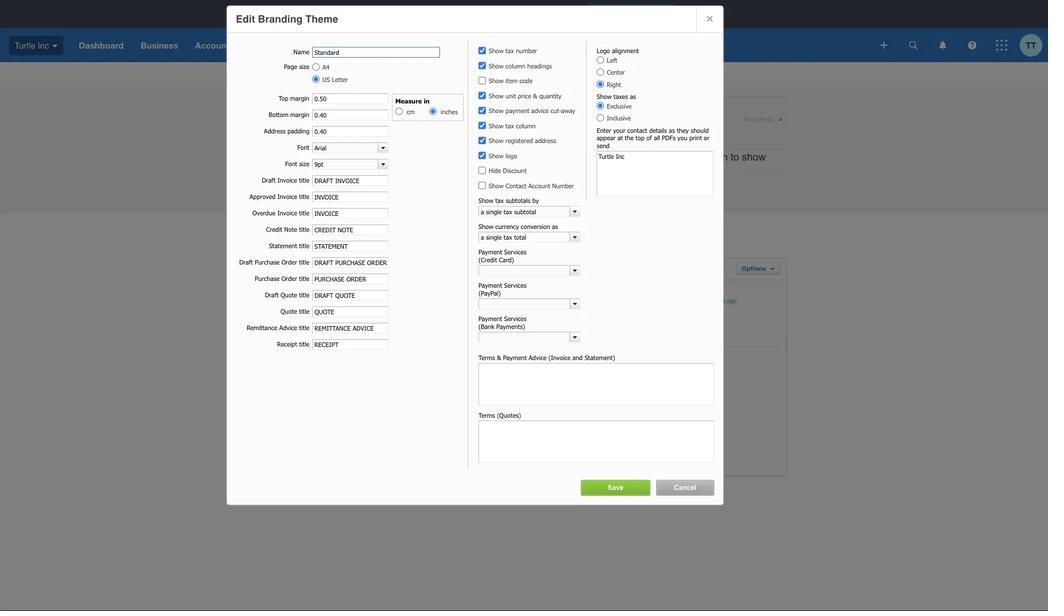 Task type: locate. For each thing, give the bounding box(es) containing it.
measure
[[395, 97, 422, 105]]

pdfs
[[662, 134, 676, 142]]

navigation
[[70, 28, 873, 62]]

order, down terms & payment advice (invoice and statement)
[[533, 395, 555, 403]]

1 vertical spatial right
[[400, 321, 415, 328]]

payment services (credit card)
[[479, 248, 527, 264]]

right right align: at the left bottom of page
[[400, 321, 415, 328]]

title down standard
[[299, 275, 309, 283]]

1 vertical spatial inc
[[582, 293, 590, 301]]

1 vertical spatial column
[[516, 122, 536, 130]]

services down show currency conversion as
[[504, 248, 527, 256]]

1 horizontal spatial number
[[516, 47, 537, 55]]

None text field
[[313, 160, 378, 169], [479, 207, 570, 216], [479, 266, 570, 275], [479, 333, 570, 342], [313, 160, 378, 169], [479, 207, 570, 216], [479, 266, 570, 275], [479, 333, 570, 342]]

1 horizontal spatial inc
[[582, 293, 590, 301]]

hide discount
[[489, 167, 527, 175]]

number for tax
[[286, 321, 308, 328]]

size for font size
[[299, 160, 309, 168]]

0 vertical spatial headings
[[527, 62, 552, 70]]

conversion down exclusive
[[394, 347, 424, 354]]

tax down 'payment'
[[506, 122, 514, 130]]

to left show tax column option
[[468, 126, 476, 138]]

payments)
[[496, 323, 525, 330]]

0 vertical spatial single
[[420, 338, 435, 345]]

None text field
[[313, 143, 378, 153], [479, 232, 570, 242], [479, 299, 570, 309], [313, 143, 378, 153], [479, 232, 570, 242], [479, 299, 570, 309]]

1 vertical spatial margin
[[290, 111, 309, 119]]

1 margin from the top
[[290, 94, 309, 102]]

0 vertical spatial size
[[299, 63, 309, 70]]

quote,
[[288, 404, 310, 411], [312, 404, 333, 411]]

by inside logo align:                                      right tax                 exclusive tax subtotals                                                  by a single tax subtotal currency conversion as                                                          a single tax total
[[406, 338, 412, 345]]

1 vertical spatial single
[[439, 347, 455, 354]]

price right unit
[[288, 347, 301, 354]]

single down subtotal
[[439, 347, 455, 354]]

0 vertical spatial margin
[[290, 94, 309, 102]]

payment down (paypal)
[[479, 315, 502, 323]]

turtle inc button
[[0, 28, 70, 62]]

logo down address
[[537, 151, 556, 163]]

us
[[322, 76, 330, 83], [285, 285, 293, 293]]

show up exclusive option
[[597, 93, 612, 100]]

1 vertical spatial us
[[285, 285, 293, 293]]

quantity down remittance advice title text field
[[316, 347, 338, 354]]

purchase
[[255, 259, 280, 266], [255, 275, 280, 283]]

as left they
[[669, 126, 675, 134]]

as left total
[[425, 347, 432, 354]]

your inside tt banner
[[461, 10, 475, 19]]

settings left ›
[[298, 68, 319, 76]]

invoice
[[261, 76, 308, 92], [277, 176, 297, 184], [277, 193, 297, 201], [277, 209, 297, 217], [536, 235, 559, 242]]

and right receipt
[[303, 347, 314, 354]]

theme up name
[[305, 13, 338, 25]]

terms & payment advice (invoice and statement)
[[479, 354, 615, 362]]

0 horizontal spatial quantity
[[316, 347, 338, 354]]

1 vertical spatial letter
[[295, 285, 314, 293]]

1 horizontal spatial &
[[533, 92, 537, 100]]

turtle for turtle inc
[[15, 40, 35, 50]]

show right "show registered address" checkbox
[[489, 137, 504, 145]]

show taxes as
[[597, 93, 636, 100]]

services inside "payment services (bank payments)"
[[504, 315, 527, 323]]

advice left (invoice
[[529, 354, 547, 362]]

1 vertical spatial by
[[406, 338, 412, 345]]

show right "show payment advice cut-away" option
[[489, 107, 504, 115]]

hide inside hide help link
[[744, 116, 758, 123]]

A4 radio
[[312, 63, 320, 71]]

0 vertical spatial turtle
[[15, 40, 35, 50]]

top
[[636, 134, 645, 142]]

show column headings
[[489, 62, 552, 70]]

1 vertical spatial size
[[299, 160, 309, 168]]

1 horizontal spatial purchase
[[557, 395, 587, 403]]

2 horizontal spatial logo
[[724, 297, 737, 304]]

0 vertical spatial number
[[516, 47, 537, 55]]

help
[[759, 116, 773, 123]]

0 vertical spatial price
[[518, 92, 531, 100]]

print
[[689, 134, 702, 142]]

services for payment services (bank payments)
[[504, 315, 527, 323]]

1 horizontal spatial headings
[[527, 62, 552, 70]]

us right us letter radio
[[322, 76, 330, 83]]

branding down note
[[291, 234, 319, 242]]

order, down statement)
[[588, 395, 610, 403]]

purchase order title
[[255, 275, 309, 283]]

column
[[275, 329, 296, 337]]

away
[[561, 107, 575, 115]]

5 title from the top
[[299, 242, 309, 250]]

to left the show contact account number option on the top of page
[[468, 176, 476, 188]]

0 horizontal spatial purchase
[[501, 395, 531, 403]]

1 terms from the top
[[479, 354, 495, 362]]

number up show column headings
[[516, 47, 537, 55]]

single left subtotal
[[420, 338, 435, 345]]

inc
[[38, 40, 49, 50], [582, 293, 590, 301]]

address
[[264, 127, 286, 135]]

terms down (bank on the left bottom of page
[[479, 354, 495, 362]]

show right show logo checkbox
[[489, 152, 504, 160]]

logo inside turtle inc upload logo
[[724, 297, 737, 304]]

hide
[[744, 116, 758, 123], [489, 167, 501, 175]]

terms
[[479, 354, 495, 362], [479, 412, 495, 419]]

purchase up (quotes)
[[501, 395, 531, 403]]

0 horizontal spatial single
[[420, 338, 435, 345]]

0 vertical spatial a
[[414, 338, 418, 345]]

page:
[[267, 285, 283, 293]]

payment for payment services (paypal)
[[479, 282, 502, 289]]

should
[[691, 126, 709, 134]]

see our
[[377, 176, 415, 188]]

payment services link
[[442, 231, 519, 247]]

Show registered address checkbox
[[479, 137, 486, 144]]

0 horizontal spatial a
[[414, 338, 418, 345]]

30
[[412, 10, 421, 19]]

to
[[468, 126, 476, 138], [731, 151, 739, 163], [468, 176, 476, 188]]

margin
[[290, 94, 309, 102], [290, 111, 309, 119]]

turtle inside turtle inc upload logo
[[564, 293, 580, 301]]

1 horizontal spatial turtle
[[564, 293, 580, 301]]

title up new branding theme
[[299, 226, 309, 233]]

draft
[[262, 176, 276, 184], [239, 259, 253, 266], [265, 291, 279, 299]]

1 vertical spatial turtle
[[564, 293, 580, 301]]

taxes
[[614, 93, 628, 100]]

order down statement title
[[282, 259, 297, 266]]

1 horizontal spatial subtotals
[[506, 197, 530, 204]]

draft for draft invoice title
[[262, 176, 276, 184]]

0 horizontal spatial conversion
[[394, 347, 424, 354]]

2 vertical spatial draft
[[265, 291, 279, 299]]

inc for turtle inc
[[38, 40, 49, 50]]

show right show tax column option
[[489, 122, 504, 130]]

Left radio
[[597, 56, 604, 64]]

column
[[506, 62, 525, 70], [516, 122, 536, 130], [286, 338, 306, 345]]

size up "draft invoice title"
[[299, 160, 309, 168]]

title right receipt
[[299, 341, 309, 348]]

1 vertical spatial which
[[608, 151, 635, 163]]

svg image
[[909, 41, 918, 49], [939, 41, 947, 49], [881, 42, 888, 49], [52, 45, 58, 47]]

subtotals down exclusive
[[379, 338, 404, 345]]

letter right ›
[[332, 76, 348, 83]]

quote up quote title
[[281, 291, 297, 299]]

all inside enter your contact details as they should appear at the top of all pdfs you print or send
[[654, 134, 660, 142]]

price
[[518, 92, 531, 100], [288, 347, 301, 354]]

logo
[[537, 151, 556, 163], [506, 152, 517, 160]]

0 horizontal spatial &
[[497, 354, 501, 362]]

in right 0.4
[[477, 285, 483, 293]]

hide up to learn more
[[489, 167, 501, 175]]

services for payment services (paypal)
[[504, 282, 527, 289]]

(paypal)
[[479, 289, 501, 297]]

column down show tax number
[[506, 62, 525, 70]]

6 title from the top
[[299, 259, 309, 266]]

purchase up 'page:' at top
[[255, 275, 280, 283]]

1 vertical spatial order
[[282, 275, 297, 283]]

1 vertical spatial theme
[[321, 234, 342, 242]]

show right show unit price & quantity checkbox
[[489, 92, 504, 100]]

show down the show contact account number option on the top of page
[[479, 197, 493, 204]]

theme down the overdue invoice title text box
[[321, 234, 342, 242]]

hide left the help
[[744, 116, 758, 123]]

as inside enter your contact details as they should appear at the top of all pdfs you print or send
[[669, 126, 675, 134]]

1 horizontal spatial conversion
[[521, 223, 550, 230]]

Show payment advice cut-away checkbox
[[479, 107, 486, 114]]

by left subtotal
[[406, 338, 412, 345]]

0 horizontal spatial hide
[[489, 167, 501, 175]]

2 invoice, from the left
[[345, 395, 371, 403]]

0 horizontal spatial inc
[[38, 40, 49, 50]]

0 horizontal spatial invoice,
[[317, 395, 343, 403]]

number down quote title
[[286, 321, 308, 328]]

title down quote title
[[299, 324, 309, 332]]

services inside payment services (credit card)
[[504, 248, 527, 256]]

0 horizontal spatial draft
[[267, 404, 286, 411]]

2 vertical spatial column
[[286, 338, 306, 345]]

inches
[[441, 108, 458, 115]]

number inside show: tax number column headings tax column unit price and quantity
[[286, 321, 308, 328]]

logo for logo alignment
[[597, 47, 610, 55]]

logo alignment
[[597, 47, 639, 55]]

1 purchase from the top
[[255, 259, 280, 266]]

0 horizontal spatial price
[[288, 347, 301, 354]]

which down at
[[608, 151, 635, 163]]

logo up left option
[[597, 47, 610, 55]]

2 size from the top
[[299, 160, 309, 168]]

templates
[[445, 151, 489, 163]]

Name text field
[[312, 47, 440, 58]]

branding right edit
[[258, 13, 303, 25]]

0 horizontal spatial order,
[[533, 395, 555, 403]]

show up payment services
[[479, 223, 493, 230]]

which
[[494, 10, 513, 19], [608, 151, 635, 163]]

top margin
[[279, 94, 309, 102]]

new
[[275, 234, 289, 242]]

invoice up this?
[[277, 209, 297, 217]]

conversion right currency
[[521, 223, 550, 230]]

0 vertical spatial branding
[[258, 13, 303, 25]]

tt button
[[1020, 28, 1048, 62]]

1 horizontal spatial hide
[[744, 116, 758, 123]]

turtle inside popup button
[[15, 40, 35, 50]]

1 horizontal spatial by
[[532, 197, 539, 204]]

payment for payment services (credit card)
[[479, 248, 502, 256]]

title
[[299, 176, 309, 184], [299, 193, 309, 201], [299, 209, 309, 217], [299, 226, 309, 233], [299, 242, 309, 250], [299, 259, 309, 266], [299, 275, 309, 283], [299, 291, 309, 299], [299, 308, 309, 315], [299, 324, 309, 332], [299, 341, 309, 348]]

invoice down "draft invoice title"
[[277, 193, 297, 201]]

1 vertical spatial font
[[285, 160, 297, 168]]

1 horizontal spatial invoice,
[[345, 395, 371, 403]]

2 purchase from the left
[[557, 395, 587, 403]]

in right 0.5
[[365, 285, 371, 293]]

1 horizontal spatial logo
[[597, 47, 610, 55]]

price inside show: tax number column headings tax column unit price and quantity
[[288, 347, 301, 354]]

1 horizontal spatial single
[[439, 347, 455, 354]]

1 horizontal spatial quote,
[[312, 404, 333, 411]]

US Letter radio
[[312, 76, 320, 83]]

terms for terms & payment advice (invoice and statement)
[[479, 354, 495, 362]]

order
[[282, 259, 297, 266], [282, 275, 297, 283]]

Show unit price & quantity checkbox
[[479, 92, 486, 99]]

1 order, from the left
[[533, 395, 555, 403]]

column up show registered address
[[516, 122, 536, 130]]

2 quote from the top
[[281, 308, 297, 315]]

services down currency
[[483, 235, 509, 242]]

all
[[544, 10, 552, 19], [654, 134, 660, 142]]

title down "draft invoice title"
[[299, 193, 309, 201]]

1 size from the top
[[299, 63, 309, 70]]

1 vertical spatial all
[[654, 134, 660, 142]]

draft right the headings:
[[297, 395, 315, 403]]

0 horizontal spatial right
[[400, 321, 415, 328]]

branding for new
[[291, 234, 319, 242]]

1 vertical spatial logo
[[724, 297, 737, 304]]

reminders
[[561, 235, 595, 242]]

0 vertical spatial draft
[[262, 176, 276, 184]]

match
[[598, 126, 626, 138]]

quote, left remittance
[[312, 404, 333, 411]]

2 margin from the top
[[290, 111, 309, 119]]

0 horizontal spatial number
[[286, 321, 308, 328]]

1 vertical spatial price
[[288, 347, 301, 354]]

a4
[[322, 63, 330, 71]]

quantity inside show: tax number column headings tax column unit price and quantity
[[316, 347, 338, 354]]

2 quote, from the left
[[312, 404, 333, 411]]

inc inside "turtle inc" popup button
[[38, 40, 49, 50]]

of
[[647, 134, 652, 142]]

size left a4 radio
[[299, 63, 309, 70]]

(invoice
[[549, 354, 571, 362]]

title down "font size"
[[299, 176, 309, 184]]

account
[[528, 182, 550, 189]]

& up show payment advice cut-away
[[533, 92, 537, 100]]

Receipt title text field
[[312, 339, 389, 350]]

left
[[441, 10, 451, 19]]

quote down arial at the top of the page
[[281, 308, 297, 315]]

0 vertical spatial by
[[532, 197, 539, 204]]

Inclusive radio
[[597, 114, 604, 122]]

invoice templates link
[[410, 151, 489, 163]]

0 vertical spatial theme
[[305, 13, 338, 25]]

cm radio
[[395, 108, 403, 115]]

information
[[678, 151, 728, 163]]

statement
[[269, 242, 297, 250]]

payment inside the payment services (paypal)
[[479, 282, 502, 289]]

title up what's this? link
[[299, 209, 309, 217]]

font up "draft invoice title"
[[285, 160, 297, 168]]

logo inside logo align:                                      right tax                 exclusive tax subtotals                                                  by a single tax subtotal currency conversion as                                                          a single tax total
[[368, 321, 381, 328]]

invoice down organization settings link
[[261, 76, 308, 92]]

font for font
[[297, 144, 309, 151]]

11 title from the top
[[299, 341, 309, 348]]

title down statement title
[[299, 259, 309, 266]]

2 horizontal spatial invoice,
[[373, 395, 399, 403]]

0 horizontal spatial logo
[[368, 321, 381, 328]]

title down the unicode
[[299, 308, 309, 315]]

0 vertical spatial quantity
[[539, 92, 562, 100]]

& right total
[[497, 354, 501, 362]]

3 invoice, from the left
[[373, 395, 399, 403]]

tax for column
[[506, 122, 514, 130]]

terms left (quotes)
[[479, 412, 495, 419]]

1 horizontal spatial order,
[[588, 395, 610, 403]]

show tax subtotals by
[[479, 197, 539, 204]]

tax down to learn more
[[495, 197, 504, 204]]

show: tax number column headings tax column unit price and quantity
[[267, 312, 338, 354]]

inc inside turtle inc upload logo
[[582, 293, 590, 301]]

have
[[395, 10, 410, 19]]

1 horizontal spatial a
[[433, 347, 437, 354]]

&
[[533, 92, 537, 100], [497, 354, 501, 362]]

invoice reminders
[[536, 235, 595, 242]]

margin for bottom margin
[[290, 111, 309, 119]]

show right show tax number checkbox
[[489, 47, 504, 55]]

1 purchase from the left
[[501, 395, 531, 403]]

0 vertical spatial quote
[[281, 291, 297, 299]]

show for show registered address
[[489, 137, 504, 145]]

Overdue Invoice title text field
[[312, 208, 389, 219]]

contact
[[506, 182, 526, 189]]

headings up "receipt title"
[[298, 329, 322, 337]]

show right show column headings option
[[489, 62, 504, 70]]

draft up terms (quotes)
[[480, 395, 499, 403]]

payment down payment services link
[[479, 248, 502, 256]]

by down account
[[532, 197, 539, 204]]

margins
[[316, 285, 337, 293]]

show for show logo
[[489, 152, 504, 160]]

bottom:
[[373, 285, 395, 293]]

0 vertical spatial terms
[[479, 354, 495, 362]]

what's this?
[[261, 218, 294, 225]]

0 vertical spatial which
[[494, 10, 513, 19]]

Exclusive radio
[[597, 102, 604, 109]]

cm
[[407, 108, 415, 115]]

quote, down the headings:
[[288, 404, 310, 411]]

1 vertical spatial advice
[[529, 354, 547, 362]]

services inside the payment services (paypal)
[[504, 282, 527, 289]]

invoice left reminders
[[536, 235, 559, 242]]

0 horizontal spatial us
[[285, 285, 293, 293]]

headings up code
[[527, 62, 552, 70]]

services right (bank on the left bottom of page
[[504, 315, 527, 323]]

all left features
[[544, 10, 552, 19]]

Remittance Advice title text field
[[312, 323, 389, 334]]

advice
[[531, 107, 549, 115]]

draft down the headings:
[[267, 404, 286, 411]]

in up inches option
[[424, 97, 430, 105]]

Show item code checkbox
[[479, 77, 486, 84]]

advice up receipt
[[279, 324, 297, 332]]

Bottom margin text field
[[312, 110, 389, 120]]

1 horizontal spatial logo
[[537, 151, 556, 163]]

1 order from the top
[[282, 259, 297, 266]]

›
[[321, 68, 323, 76]]

quantity up "cut-"
[[539, 92, 562, 100]]

draft quote title
[[265, 291, 309, 299]]

0 horizontal spatial by
[[406, 338, 412, 345]]

1 vertical spatial terms
[[479, 412, 495, 419]]

alignment
[[612, 47, 639, 55]]

Draft Purchase Order title text field
[[312, 257, 389, 268]]

payment inside payment services (credit card)
[[479, 248, 502, 256]]

,
[[489, 151, 492, 163]]

0 vertical spatial inc
[[38, 40, 49, 50]]

payment
[[506, 107, 529, 115]]

show payment advice cut-away
[[489, 107, 575, 115]]

1 vertical spatial hide
[[489, 167, 501, 175]]

2 purchase from the top
[[255, 275, 280, 283]]

cancel
[[674, 484, 696, 492]]

purchase down (invoice
[[557, 395, 587, 403]]

show right the show contact account number option on the top of page
[[489, 182, 504, 189]]

days
[[423, 10, 439, 19]]

1 vertical spatial headings
[[298, 329, 322, 337]]

payment inside "payment services (bank payments)"
[[479, 315, 502, 323]]

us up arial at the top of the page
[[285, 285, 293, 293]]

show for show tax subtotals by
[[479, 197, 493, 204]]

0 vertical spatial subtotals
[[506, 197, 530, 204]]

a left subtotal
[[414, 338, 418, 345]]

inc for turtle inc upload logo
[[582, 293, 590, 301]]

remittance
[[247, 324, 277, 332]]

in right left
[[453, 10, 459, 19]]

turtle inc
[[15, 40, 49, 50]]

contact
[[627, 126, 647, 134]]

services for payment services
[[483, 235, 509, 242]]

0 vertical spatial logo
[[597, 47, 610, 55]]

invoice for approved
[[277, 193, 297, 201]]

0 vertical spatial column
[[506, 62, 525, 70]]

0 vertical spatial us
[[322, 76, 330, 83]]

1 horizontal spatial letter
[[332, 76, 348, 83]]

0 vertical spatial all
[[544, 10, 552, 19]]

0 vertical spatial order
[[282, 259, 297, 266]]

1 horizontal spatial draft
[[297, 395, 315, 403]]

svg image inside "turtle inc" popup button
[[52, 45, 58, 47]]

tax down subtotal
[[456, 347, 465, 354]]

svg image
[[996, 40, 1007, 51], [968, 41, 977, 49]]

2 terms from the top
[[479, 412, 495, 419]]



Task type: describe. For each thing, give the bounding box(es) containing it.
draft invoice title
[[262, 176, 309, 184]]

Show tax column checkbox
[[479, 122, 486, 129]]

right inside logo align:                                      right tax                 exclusive tax subtotals                                                  by a single tax subtotal currency conversion as                                                          a single tax total
[[400, 321, 415, 328]]

Top margin text field
[[312, 93, 389, 104]]

1 title from the top
[[299, 176, 309, 184]]

theme for new branding theme
[[321, 234, 342, 242]]

0 vertical spatial conversion
[[521, 223, 550, 230]]

show for show tax column
[[489, 122, 504, 130]]

Credit Note title text field
[[312, 225, 389, 235]]

total
[[467, 347, 479, 354]]

Quote title text field
[[312, 307, 389, 317]]

upload logo link
[[660, 285, 779, 348]]

create invoice templates , add your logo and select which financial information to show
[[377, 151, 766, 163]]

bottom
[[269, 111, 288, 119]]

9 title from the top
[[299, 308, 309, 315]]

tax for subtotals
[[495, 197, 504, 204]]

payment services (bank payments)
[[479, 315, 527, 330]]

column inside show: tax number column headings tax column unit price and quantity
[[286, 338, 306, 345]]

Enter your contact details as they should appear at the top of all PDFs you print or send text field
[[597, 151, 713, 197]]

receipt title
[[277, 341, 309, 348]]

padding
[[287, 127, 309, 135]]

code
[[520, 77, 533, 85]]

font:
[[267, 293, 282, 301]]

show tax number
[[489, 47, 537, 55]]

0 horizontal spatial advice
[[279, 324, 297, 332]]

includes
[[515, 10, 542, 19]]

Hide Discount checkbox
[[479, 167, 486, 174]]

statement)
[[585, 354, 615, 362]]

arial
[[283, 293, 298, 301]]

terms (quotes)
[[479, 412, 521, 419]]

draft for draft purchase order title
[[239, 259, 253, 266]]

and left "select" at the right top of the page
[[559, 151, 576, 163]]

Center radio
[[597, 68, 604, 76]]

or
[[704, 134, 710, 142]]

organization settings link
[[261, 68, 319, 76]]

remittance advice title
[[247, 324, 309, 332]]

1 invoice, from the left
[[317, 395, 343, 403]]

turtle for turtle inc upload logo
[[564, 293, 580, 301]]

upload
[[703, 297, 722, 304]]

trial,
[[478, 10, 492, 19]]

you have 30 days left in your trial, which includes all features
[[380, 10, 580, 19]]

1 vertical spatial to
[[731, 151, 739, 163]]

services for payment services (credit card)
[[504, 248, 527, 256]]

show for show tax number
[[489, 47, 504, 55]]

credit note title
[[266, 226, 309, 233]]

0 horizontal spatial svg image
[[968, 41, 977, 49]]

align:
[[383, 321, 398, 328]]

subtotals inside logo align:                                      right tax                 exclusive tax subtotals                                                  by a single tax subtotal currency conversion as                                                          a single tax total
[[379, 338, 404, 345]]

2 order from the top
[[282, 275, 297, 283]]

1 vertical spatial a
[[433, 347, 437, 354]]

2 horizontal spatial draft
[[480, 395, 499, 403]]

invoice for overdue
[[277, 209, 297, 217]]

credit
[[401, 395, 423, 403]]

size for page size
[[299, 63, 309, 70]]

left
[[607, 56, 617, 64]]

logo align:                                      right tax                 exclusive tax subtotals                                                  by a single tax subtotal currency conversion as                                                          a single tax total
[[368, 321, 479, 354]]

show contact account number
[[489, 182, 574, 189]]

Approved Invoice title text field
[[312, 192, 389, 203]]

save link
[[581, 480, 650, 496]]

cut-
[[551, 107, 561, 115]]

number for tax
[[516, 47, 537, 55]]

headings: draft invoice,             invoice,             invoice,             credit note,             statement,             draft purchase order,                         purchase order, draft quote,                         quote,             remittance advice,             receipt
[[267, 395, 610, 411]]

payment down payments) on the bottom of page
[[503, 354, 527, 362]]

0 vertical spatial &
[[533, 92, 537, 100]]

organization
[[261, 68, 296, 76]]

payment services
[[453, 235, 509, 242]]

add
[[495, 151, 512, 163]]

show unit price & quantity
[[489, 92, 562, 100]]

(bank
[[479, 323, 494, 330]]

terms for terms (quotes)
[[479, 412, 495, 419]]

conversion inside logo align:                                      right tax                 exclusive tax subtotals                                                  by a single tax subtotal currency conversion as                                                          a single tax total
[[394, 347, 424, 354]]

brand
[[651, 126, 678, 138]]

cancel link
[[656, 480, 714, 496]]

they
[[677, 126, 689, 134]]

show for show taxes as
[[597, 93, 612, 100]]

see
[[377, 176, 395, 188]]

draft for draft quote title
[[265, 291, 279, 299]]

top
[[279, 94, 288, 102]]

show for show currency conversion as
[[479, 223, 493, 230]]

show for show payment advice cut-away
[[489, 107, 504, 115]]

show for show unit price & quantity
[[489, 92, 504, 100]]

0 vertical spatial settings
[[298, 68, 319, 76]]

navigation inside tt banner
[[70, 28, 873, 62]]

branding for edit
[[258, 13, 303, 25]]

unit
[[275, 347, 286, 354]]

select
[[579, 151, 606, 163]]

1 horizontal spatial us
[[322, 76, 330, 83]]

2 vertical spatial to
[[468, 176, 476, 188]]

1 horizontal spatial svg image
[[996, 40, 1007, 51]]

hide for hide help
[[744, 116, 758, 123]]

hide for hide discount
[[489, 167, 501, 175]]

1 vertical spatial &
[[497, 354, 501, 362]]

Show logo checkbox
[[479, 152, 486, 159]]

suit
[[479, 126, 495, 138]]

unit
[[506, 92, 516, 100]]

currency
[[368, 347, 392, 354]]

Show tax number checkbox
[[479, 47, 486, 54]]

all inside tt banner
[[544, 10, 552, 19]]

7 title from the top
[[299, 275, 309, 283]]

credit
[[266, 226, 282, 233]]

1 quote, from the left
[[288, 404, 310, 411]]

Statement title text field
[[312, 241, 389, 252]]

logo for logo align:                                      right tax                 exclusive tax subtotals                                                  by a single tax subtotal currency conversion as                                                          a single tax total
[[368, 321, 381, 328]]

tax left subtotal
[[437, 338, 446, 345]]

options
[[742, 265, 768, 272]]

0 vertical spatial to
[[468, 126, 476, 138]]

(quotes)
[[497, 412, 521, 419]]

Address padding text field
[[312, 126, 389, 137]]

as inside logo align:                                      right tax                 exclusive tax subtotals                                                  by a single tax subtotal currency conversion as                                                          a single tax total
[[425, 347, 432, 354]]

show item code
[[489, 77, 533, 85]]

page: us letter margins top: 0.5 in bottom:
[[267, 285, 397, 293]]

Purchase Order title text field
[[312, 274, 389, 285]]

payment for payment services
[[453, 235, 481, 242]]

statement title
[[269, 242, 309, 250]]

as up invoice reminders
[[552, 223, 558, 230]]

headings inside show: tax number column headings tax column unit price and quantity
[[298, 329, 322, 337]]

enter your contact details as they should appear at the top of all pdfs you print or send
[[597, 126, 710, 149]]

3 title from the top
[[299, 209, 309, 217]]

send
[[597, 142, 610, 149]]

8 title from the top
[[299, 291, 309, 299]]

0.5
[[353, 285, 363, 293]]

Show Contact Account Number checkbox
[[479, 182, 486, 189]]

the
[[625, 134, 634, 142]]

turtle inc upload logo
[[564, 293, 737, 304]]

and left enter on the right of page
[[578, 126, 595, 138]]

4 title from the top
[[299, 226, 309, 233]]

show
[[742, 151, 766, 163]]

Draft Quote title text field
[[312, 290, 389, 301]]

default
[[382, 235, 405, 242]]

and inside show: tax number column headings tax column unit price and quantity
[[303, 347, 314, 354]]

0 vertical spatial letter
[[332, 76, 348, 83]]

standard
[[275, 263, 314, 273]]

what's
[[261, 218, 280, 225]]

show for show item code
[[489, 77, 504, 85]]

organization settings › invoice settings
[[261, 68, 364, 92]]

appear
[[597, 134, 616, 142]]

and right (invoice
[[573, 354, 583, 362]]

as right taxes
[[630, 93, 636, 100]]

font for font size
[[285, 160, 297, 168]]

show for show column headings
[[489, 62, 504, 70]]

top:
[[339, 285, 351, 293]]

tax for number
[[506, 47, 514, 55]]

note
[[284, 226, 297, 233]]

1 vertical spatial settings
[[312, 76, 364, 92]]

invoice
[[410, 151, 442, 163]]

in inside 0.4 in font: arial unicode ms,               9pt
[[477, 285, 483, 293]]

which inside tt banner
[[494, 10, 513, 19]]

show for show contact account number
[[489, 182, 504, 189]]

features
[[554, 10, 580, 19]]

details
[[649, 126, 667, 134]]

tt banner
[[0, 0, 1048, 62]]

1 quote from the top
[[281, 291, 297, 299]]

inches radio
[[429, 108, 437, 115]]

1 horizontal spatial price
[[518, 92, 531, 100]]

2 order, from the left
[[588, 395, 610, 403]]

draft purchase order title
[[239, 259, 309, 266]]

headings:
[[267, 395, 295, 403]]

theme for edit branding theme
[[305, 13, 338, 25]]

save
[[608, 484, 624, 492]]

Terms (Quotes) text field
[[479, 421, 714, 463]]

hide help link
[[744, 113, 785, 126]]

show logo
[[489, 152, 517, 160]]

show registered address
[[489, 137, 556, 145]]

0.4
[[466, 285, 475, 293]]

organisation
[[520, 126, 576, 138]]

more
[[504, 176, 528, 188]]

payment for payment services (bank payments)
[[479, 315, 502, 323]]

1 horizontal spatial which
[[608, 151, 635, 163]]

0 horizontal spatial logo
[[506, 152, 517, 160]]

customize
[[377, 126, 425, 138]]

Draft Invoice title text field
[[312, 175, 389, 186]]

0 vertical spatial right
[[607, 81, 621, 88]]

learn
[[479, 176, 502, 188]]

10 title from the top
[[299, 324, 309, 332]]

Right radio
[[597, 81, 604, 88]]

page size
[[284, 63, 309, 70]]

in inside tt banner
[[453, 10, 459, 19]]

subtotal
[[448, 338, 470, 345]]

invoice for draft
[[277, 176, 297, 184]]

Show column headings checkbox
[[479, 62, 486, 69]]

Terms & Payment Advice (Invoice and Statement) text field
[[479, 363, 714, 406]]

exclusive
[[379, 329, 404, 337]]

1 horizontal spatial quantity
[[539, 92, 562, 100]]

margin for top margin
[[290, 94, 309, 102]]

9pt
[[340, 293, 350, 301]]

invoice inside organization settings › invoice settings
[[261, 76, 308, 92]]

ms,
[[327, 293, 338, 301]]

2 title from the top
[[299, 193, 309, 201]]

invoices
[[428, 126, 465, 138]]

your inside enter your contact details as they should appear at the top of all pdfs you print or send
[[613, 126, 625, 134]]



Task type: vqa. For each thing, say whether or not it's contained in the screenshot.
270.63 270.63
no



